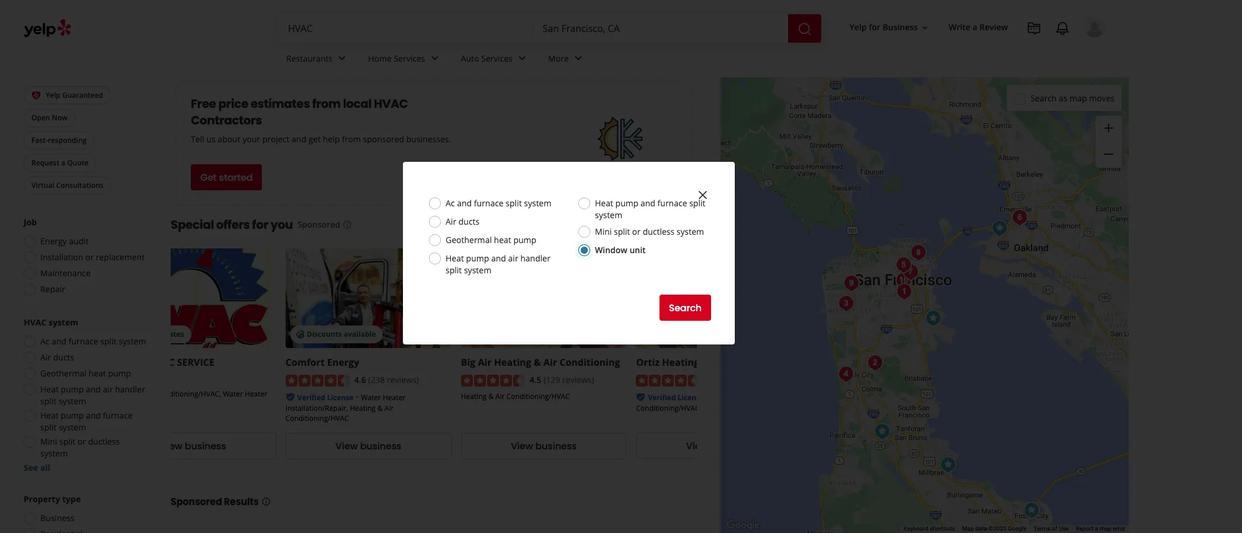Task type: vqa. For each thing, say whether or not it's contained in the screenshot.
Services
yes



Task type: describe. For each thing, give the bounding box(es) containing it.
discounts available link
[[286, 248, 452, 348]]

estimates for united hvac service
[[149, 329, 184, 339]]

1 vertical spatial or
[[85, 252, 94, 263]]

1 vertical spatial air
[[103, 384, 113, 395]]

sponsored
[[363, 133, 404, 145]]

google
[[1008, 525, 1027, 532]]

ac inside search dialog
[[446, 197, 455, 209]]

& right ortiz
[[702, 356, 709, 369]]

business inside option group
[[40, 512, 75, 524]]

home services
[[368, 53, 425, 64]]

report a map error
[[1076, 525, 1126, 532]]

as
[[1059, 92, 1068, 103]]

water inside water heater installation/repair, heating & air conditioning/hvac
[[361, 393, 381, 403]]

business for air
[[536, 439, 577, 453]]

search as map moves
[[1031, 92, 1115, 103]]

0 horizontal spatial ac
[[40, 336, 50, 347]]

see
[[24, 462, 38, 473]]

a for report
[[1095, 525, 1099, 532]]

help
[[323, 133, 340, 145]]

free estimates link for &
[[636, 248, 802, 348]]

search for search as map moves
[[1031, 92, 1057, 103]]

heating down 4.5 star rating image
[[461, 392, 487, 402]]

heating & air conditioning/hvac, water heater installation/repair
[[110, 389, 267, 409]]

verified license for energy
[[298, 393, 354, 403]]

installation/repair,
[[286, 403, 348, 413]]

get started
[[200, 170, 253, 184]]

type
[[62, 494, 81, 505]]

get
[[200, 170, 217, 184]]

top 10 best hvac near san francisco, california
[[171, 38, 508, 58]]

same day air conditioning & heating image
[[892, 269, 916, 292]]

write a review link
[[944, 17, 1013, 38]]

a for write
[[973, 22, 978, 33]]

reviews) for big air heating & air conditioning
[[563, 374, 594, 385]]

water inside heating & air conditioning/hvac, water heater installation/repair
[[223, 389, 243, 399]]

building efficiency image
[[840, 272, 864, 295]]

property type
[[24, 494, 81, 505]]

discounts
[[307, 329, 342, 339]]

& inside water heater installation/repair, heating & air conditioning/hvac
[[378, 403, 383, 413]]

search for search
[[669, 301, 702, 315]]

report a map error link
[[1076, 525, 1126, 532]]

4.7 star rating image
[[636, 375, 700, 387]]

heat inside search dialog
[[494, 234, 512, 245]]

option group containing property type
[[20, 494, 147, 533]]

terms
[[1034, 525, 1051, 532]]

terms of use link
[[1034, 525, 1069, 532]]

installation
[[40, 252, 83, 263]]

home
[[368, 53, 392, 64]]

conditioning/hvac inside heating & air conditioning/hvac
[[636, 403, 700, 413]]

moves
[[1090, 92, 1115, 103]]

view business for energy
[[336, 439, 402, 453]]

free estimates for hvac
[[132, 329, 184, 339]]

mini split or ductless system inside option group
[[40, 436, 120, 459]]

price
[[218, 95, 248, 112]]

energy audit
[[40, 236, 89, 247]]

keyboard shortcuts button
[[904, 525, 955, 533]]

get started button
[[191, 164, 262, 190]]

nk heating & air conditioning image
[[988, 216, 1012, 240]]

system inside mini split or ductless system
[[40, 448, 68, 459]]

verified for ortiz
[[648, 393, 676, 403]]

auto services link
[[452, 43, 539, 77]]

window unit
[[595, 244, 646, 256]]

atlas heating image
[[1008, 206, 1032, 229]]

yelp for yelp guaranteed
[[46, 90, 60, 100]]

map data ©2023 google
[[963, 525, 1027, 532]]

request
[[31, 158, 59, 168]]

water heater installation/repair, heating & air conditioning/hvac
[[286, 393, 406, 424]]

handler inside search dialog
[[521, 253, 551, 264]]

home services link
[[359, 43, 452, 77]]

air ducts inside option group
[[40, 352, 74, 363]]

map region
[[666, 38, 1243, 533]]

hvac system
[[24, 317, 78, 328]]

quote
[[67, 158, 89, 168]]

special
[[171, 216, 214, 233]]

estimates inside free price estimates from local hvac contractors tell us about your project and get help from sponsored businesses.
[[251, 95, 310, 112]]

0 horizontal spatial from
[[312, 95, 341, 112]]

heat pump and furnace split system inside option group
[[40, 410, 133, 433]]

big
[[461, 356, 476, 369]]

business for heating
[[711, 439, 752, 453]]

view for air
[[511, 439, 533, 453]]

view business for heating
[[686, 439, 752, 453]]

24 chevron down v2 image for more
[[571, 51, 586, 65]]

yelp guaranteed button
[[24, 86, 111, 105]]

0 horizontal spatial ductless
[[88, 436, 120, 447]]

mini split or ductless system inside search dialog
[[595, 226, 704, 237]]

use
[[1059, 525, 1069, 532]]

local
[[343, 95, 372, 112]]

maintenance
[[40, 268, 91, 279]]

fast-responding
[[31, 135, 87, 145]]

heat pump and furnace split system inside search dialog
[[595, 197, 706, 221]]

big air heating & air conditioning link
[[461, 356, 620, 369]]

sponsored for sponsored results
[[171, 495, 222, 509]]

1 vertical spatial energy
[[327, 356, 360, 369]]

keyboard
[[904, 525, 929, 532]]

conditioning/hvac inside water heater installation/repair, heating & air conditioning/hvac
[[286, 413, 349, 424]]

ac and furnace split system inside search dialog
[[446, 197, 552, 209]]

open now
[[31, 113, 68, 123]]

1 vertical spatial handler
[[115, 384, 145, 395]]

& up 4.5
[[534, 356, 541, 369]]

free price estimates from local hvac contractors image
[[590, 109, 649, 168]]

responding
[[48, 135, 87, 145]]

request a quote
[[31, 158, 89, 168]]

next hvac & appliance repair image
[[899, 260, 923, 284]]

service
[[177, 356, 215, 369]]

auto
[[461, 53, 479, 64]]

business inside button
[[883, 22, 918, 33]]

& down 4.5 star rating image
[[489, 392, 494, 402]]

©2023
[[989, 525, 1007, 532]]

replacement
[[96, 252, 145, 263]]

top
[[171, 38, 197, 58]]

heat pump and air handler split system inside search dialog
[[446, 253, 551, 276]]

1 horizontal spatial heating & air conditioning/hvac
[[636, 393, 756, 413]]

breathable image
[[892, 253, 916, 277]]

1 vertical spatial mini
[[40, 436, 57, 447]]

discounts available
[[307, 329, 376, 339]]

16 chevron down v2 image
[[921, 23, 930, 32]]

best
[[217, 38, 248, 58]]

restaurants
[[286, 53, 333, 64]]

0 horizontal spatial ac and furnace split system
[[40, 336, 146, 347]]

verified license for heating
[[648, 393, 704, 403]]

error
[[1113, 525, 1126, 532]]

16 yelp guaranteed v2 image
[[31, 91, 41, 100]]

1 conditioning from the left
[[560, 356, 620, 369]]

0 horizontal spatial heating & air conditioning/hvac
[[461, 392, 570, 402]]

consultations
[[56, 180, 104, 191]]

job
[[24, 217, 37, 228]]

free for united hvac service
[[132, 329, 147, 339]]

nur hvac image
[[1020, 499, 1044, 522]]

project
[[262, 133, 290, 145]]

google image
[[724, 518, 763, 533]]

window
[[595, 244, 628, 256]]

for inside button
[[869, 22, 881, 33]]

4.5
[[530, 374, 542, 385]]

1 horizontal spatial conditioning/hvac
[[507, 392, 570, 402]]

dennis's heating & cooling image
[[922, 307, 945, 330]]

shortcuts
[[930, 525, 955, 532]]

yelp for business
[[850, 22, 918, 33]]

special offers for you
[[171, 216, 293, 233]]

geothermal heat pump inside option group
[[40, 368, 131, 379]]

data
[[976, 525, 988, 532]]

yelp guaranteed
[[46, 90, 103, 100]]

open now button
[[24, 109, 75, 127]]

installation/repair
[[110, 399, 171, 409]]



Task type: locate. For each thing, give the bounding box(es) containing it.
0 vertical spatial from
[[312, 95, 341, 112]]

0 vertical spatial heat pump and furnace split system
[[595, 197, 706, 221]]

map left error
[[1100, 525, 1112, 532]]

businesses.
[[407, 133, 451, 145]]

system
[[524, 197, 552, 209], [595, 209, 623, 221], [677, 226, 704, 237], [464, 264, 492, 276], [49, 317, 78, 328], [119, 336, 146, 347], [59, 396, 86, 407], [59, 422, 86, 433], [40, 448, 68, 459]]

0 horizontal spatial for
[[252, 216, 268, 233]]

4.5 (129 reviews)
[[530, 374, 594, 385]]

comfort energy
[[286, 356, 360, 369]]

verified license button
[[298, 392, 354, 403], [648, 392, 704, 403]]

verified
[[298, 393, 325, 403], [648, 393, 676, 403]]

1 horizontal spatial water
[[361, 393, 381, 403]]

24 chevron down v2 image inside auto services link
[[515, 51, 529, 65]]

services for home services
[[394, 53, 425, 64]]

0 horizontal spatial search
[[669, 301, 702, 315]]

projects image
[[1027, 21, 1042, 36]]

zoom out image
[[1102, 147, 1116, 161]]

1 horizontal spatial mini
[[595, 226, 612, 237]]

conditioning/hvac down "4.7 star rating" image
[[636, 403, 700, 413]]

free estimates link
[[110, 248, 276, 348], [636, 248, 802, 348]]

1 vertical spatial mini split or ductless system
[[40, 436, 120, 459]]

2 view from the left
[[336, 439, 358, 453]]

view business for air
[[511, 439, 577, 453]]

0 vertical spatial search
[[1031, 92, 1057, 103]]

write a review
[[949, 22, 1009, 33]]

0 horizontal spatial mini
[[40, 436, 57, 447]]

1 horizontal spatial geothermal heat pump
[[446, 234, 537, 245]]

hvac down repair
[[24, 317, 46, 328]]

1 horizontal spatial a
[[973, 22, 978, 33]]

business for energy
[[360, 439, 402, 453]]

from left local
[[312, 95, 341, 112]]

16 verified v2 image up installation/repair,
[[286, 393, 295, 402]]

16 verified v2 image for ortiz heating & air conditioning
[[636, 393, 646, 402]]

from right help
[[342, 133, 361, 145]]

ortiz heating & air conditioning image
[[936, 453, 960, 477]]

map right as
[[1070, 92, 1088, 103]]

2 services from the left
[[481, 53, 513, 64]]

free estimates link for service
[[110, 248, 276, 348]]

report
[[1076, 525, 1094, 532]]

free up the united
[[132, 329, 147, 339]]

estimates up project
[[251, 95, 310, 112]]

zoom in image
[[1102, 121, 1116, 135]]

3 option group from the top
[[20, 494, 147, 533]]

hvac inside free price estimates from local hvac contractors tell us about your project and get help from sponsored businesses.
[[374, 95, 408, 112]]

energy up installation
[[40, 236, 67, 247]]

1 horizontal spatial heater
[[383, 393, 406, 403]]

ductless down the installation/repair
[[88, 436, 120, 447]]

air inside water heater installation/repair, heating & air conditioning/hvac
[[385, 403, 394, 413]]

0 vertical spatial ductless
[[643, 226, 675, 237]]

(129
[[544, 374, 560, 385]]

ortiz heating & air conditioning link
[[636, 356, 789, 369]]

1 horizontal spatial free estimates
[[658, 329, 710, 339]]

results
[[224, 495, 259, 509]]

1 view business from the left
[[160, 439, 226, 453]]

mini up window
[[595, 226, 612, 237]]

license
[[327, 393, 354, 403], [678, 393, 704, 403]]

ducts
[[459, 216, 480, 227], [53, 352, 74, 363]]

1 vertical spatial map
[[1100, 525, 1112, 532]]

heating up 4.5 star rating image
[[494, 356, 532, 369]]

1 horizontal spatial heat pump and furnace split system
[[595, 197, 706, 221]]

contractors
[[191, 112, 262, 129]]

0 horizontal spatial handler
[[115, 384, 145, 395]]

0 vertical spatial handler
[[521, 253, 551, 264]]

1 free estimates from the left
[[132, 329, 184, 339]]

yelp for yelp for business
[[850, 22, 867, 33]]

energy
[[40, 236, 67, 247], [327, 356, 360, 369]]

24 chevron down v2 image for home services
[[428, 51, 442, 65]]

search button
[[660, 295, 711, 321]]

sponsored left results
[[171, 495, 222, 509]]

heating down the ortiz heating & air conditioning
[[712, 393, 738, 403]]

2 24 chevron down v2 image from the left
[[428, 51, 442, 65]]

1 16 verified v2 image from the left
[[286, 393, 295, 402]]

estimates
[[251, 95, 310, 112], [149, 329, 184, 339], [675, 329, 710, 339]]

option group
[[20, 217, 147, 299], [20, 317, 147, 474], [20, 494, 147, 533]]

3 view business from the left
[[511, 439, 577, 453]]

geothermal heat pump inside search dialog
[[446, 234, 537, 245]]

2 business from the left
[[360, 439, 402, 453]]

from
[[312, 95, 341, 112], [342, 133, 361, 145]]

0 vertical spatial mini
[[595, 226, 612, 237]]

24 chevron down v2 image inside more link
[[571, 51, 586, 65]]

reviews) for comfort energy
[[387, 374, 419, 385]]

0 horizontal spatial verified license button
[[298, 392, 354, 403]]

united
[[110, 356, 146, 369]]

4 view business from the left
[[686, 439, 752, 453]]

services right auto
[[481, 53, 513, 64]]

and inside free price estimates from local hvac contractors tell us about your project and get help from sponsored businesses.
[[292, 133, 307, 145]]

view business link for hvac
[[110, 433, 276, 459]]

1 horizontal spatial 16 verified v2 image
[[636, 393, 646, 402]]

1 24 chevron down v2 image from the left
[[335, 51, 349, 65]]

2 horizontal spatial free
[[658, 329, 673, 339]]

2 reviews) from the left
[[563, 374, 594, 385]]

heating down 4.6
[[350, 403, 376, 413]]

close image
[[696, 188, 710, 202]]

0 horizontal spatial sponsored
[[171, 495, 222, 509]]

energy up 4.6
[[327, 356, 360, 369]]

1 verified license from the left
[[298, 393, 354, 403]]

2 vertical spatial a
[[1095, 525, 1099, 532]]

0 horizontal spatial 16 info v2 image
[[261, 497, 271, 507]]

search image
[[798, 22, 812, 36]]

1 horizontal spatial reviews)
[[563, 374, 594, 385]]

conditioning/hvac down the 4.6 star rating image
[[286, 413, 349, 424]]

0 horizontal spatial air
[[103, 384, 113, 395]]

water down (238
[[361, 393, 381, 403]]

1 horizontal spatial free estimates link
[[636, 248, 802, 348]]

see all button
[[24, 462, 50, 473]]

0 horizontal spatial yelp
[[46, 90, 60, 100]]

yelp right search icon
[[850, 22, 867, 33]]

geothermal
[[446, 234, 492, 245], [40, 368, 87, 379]]

license for energy
[[327, 393, 354, 403]]

comfort energy link
[[286, 356, 360, 369]]

2 option group from the top
[[20, 317, 147, 474]]

16 verified v2 image
[[286, 393, 295, 402], [636, 393, 646, 402]]

3 view from the left
[[511, 439, 533, 453]]

1 option group from the top
[[20, 217, 147, 299]]

option group containing job
[[20, 217, 147, 299]]

verified license button up installation/repair,
[[298, 392, 354, 403]]

heat pump and air handler split system inside option group
[[40, 384, 145, 407]]

1 horizontal spatial yelp
[[850, 22, 867, 33]]

geothermal inside search dialog
[[446, 234, 492, 245]]

heater
[[245, 389, 267, 399], [383, 393, 406, 403]]

0 horizontal spatial heat pump and air handler split system
[[40, 384, 145, 407]]

24 chevron down v2 image
[[335, 51, 349, 65], [428, 51, 442, 65], [515, 51, 529, 65], [571, 51, 586, 65]]

ductless up 'unit'
[[643, 226, 675, 237]]

0 vertical spatial business
[[883, 22, 918, 33]]

furnace
[[474, 197, 504, 209], [658, 197, 687, 209], [69, 336, 98, 347], [103, 410, 133, 421]]

guaranteed
[[62, 90, 103, 100]]

view business for hvac
[[160, 439, 226, 453]]

hvac inside option group
[[24, 317, 46, 328]]

a
[[973, 22, 978, 33], [61, 158, 65, 168], [1095, 525, 1099, 532]]

business
[[883, 22, 918, 33], [40, 512, 75, 524]]

search dialog
[[0, 0, 1243, 533]]

1 business from the left
[[185, 439, 226, 453]]

or up type
[[78, 436, 86, 447]]

mini split or ductless system
[[595, 226, 704, 237], [40, 436, 120, 459]]

0 horizontal spatial license
[[327, 393, 354, 403]]

hvac right best
[[251, 38, 292, 58]]

more
[[548, 53, 569, 64]]

1 verified license button from the left
[[298, 392, 354, 403]]

verified for comfort
[[298, 393, 325, 403]]

heat pump and furnace split system down the installation/repair
[[40, 410, 133, 433]]

1 vertical spatial 16 info v2 image
[[261, 497, 271, 507]]

heating inside water heater installation/repair, heating & air conditioning/hvac
[[350, 403, 376, 413]]

user actions element
[[840, 15, 1122, 88]]

cyclone air systems inc. image
[[907, 241, 931, 264]]

air ducts
[[446, 216, 480, 227], [40, 352, 74, 363]]

mini inside search dialog
[[595, 226, 612, 237]]

heating down the united
[[110, 389, 136, 399]]

hvac right local
[[374, 95, 408, 112]]

search inside search button
[[669, 301, 702, 315]]

1 horizontal spatial services
[[481, 53, 513, 64]]

a left quote
[[61, 158, 65, 168]]

free inside free price estimates from local hvac contractors tell us about your project and get help from sponsored businesses.
[[191, 95, 216, 112]]

1 view from the left
[[160, 439, 183, 453]]

& down ortiz heating & air conditioning link
[[740, 393, 745, 403]]

mini split or ductless system up 'unit'
[[595, 226, 704, 237]]

1 license from the left
[[327, 393, 354, 403]]

2 free estimates link from the left
[[636, 248, 802, 348]]

heating & air conditioning/hvac down "4.7 star rating" image
[[636, 393, 756, 413]]

previous image
[[654, 218, 668, 232]]

0 horizontal spatial verified license
[[298, 393, 354, 403]]

united hvac service link
[[110, 356, 215, 369]]

4 view from the left
[[686, 439, 709, 453]]

energy inside option group
[[40, 236, 67, 247]]

24 chevron down v2 image left auto
[[428, 51, 442, 65]]

group
[[1096, 116, 1122, 168]]

repair
[[40, 284, 65, 295]]

virtual consultations button
[[24, 177, 111, 195]]

1 view business link from the left
[[110, 433, 276, 459]]

fast-responding button
[[24, 132, 94, 150]]

estimates up the united hvac service 'link'
[[149, 329, 184, 339]]

4.6
[[354, 374, 366, 385]]

sponsored for sponsored
[[298, 219, 340, 230]]

free left price at top
[[191, 95, 216, 112]]

option group containing hvac system
[[20, 317, 147, 474]]

sponsored right you
[[298, 219, 340, 230]]

1 horizontal spatial air
[[508, 253, 519, 264]]

4 24 chevron down v2 image from the left
[[571, 51, 586, 65]]

1 horizontal spatial geothermal
[[446, 234, 492, 245]]

ducts inside search dialog
[[459, 216, 480, 227]]

view for energy
[[336, 439, 358, 453]]

0 vertical spatial 16 info v2 image
[[343, 220, 352, 229]]

hvac right the united
[[149, 356, 175, 369]]

1 horizontal spatial license
[[678, 393, 704, 403]]

2 free estimates from the left
[[658, 329, 710, 339]]

free for ortiz heating & air conditioning
[[658, 329, 673, 339]]

1 horizontal spatial estimates
[[251, 95, 310, 112]]

map for error
[[1100, 525, 1112, 532]]

4.6 star rating image
[[286, 375, 350, 387]]

air inside search dialog
[[508, 253, 519, 264]]

verified license button for heating
[[648, 392, 704, 403]]

0 vertical spatial option group
[[20, 217, 147, 299]]

0 horizontal spatial business
[[40, 512, 75, 524]]

24 chevron down v2 image right the more
[[571, 51, 586, 65]]

main air image
[[871, 420, 894, 443]]

1 vertical spatial a
[[61, 158, 65, 168]]

installation or replacement
[[40, 252, 145, 263]]

1 services from the left
[[394, 53, 425, 64]]

2 verified license from the left
[[648, 393, 704, 403]]

business
[[185, 439, 226, 453], [360, 439, 402, 453], [536, 439, 577, 453], [711, 439, 752, 453]]

free price estimates from local hvac contractors tell us about your project and get help from sponsored businesses.
[[191, 95, 451, 145]]

1 horizontal spatial from
[[342, 133, 361, 145]]

0 horizontal spatial heat pump and furnace split system
[[40, 410, 133, 433]]

license up installation/repair,
[[327, 393, 354, 403]]

2 view business link from the left
[[286, 433, 452, 459]]

conditioning
[[560, 356, 620, 369], [728, 356, 789, 369]]

view for heating
[[686, 439, 709, 453]]

a inside button
[[61, 158, 65, 168]]

map
[[963, 525, 974, 532]]

1 vertical spatial business
[[40, 512, 75, 524]]

1 verified from the left
[[298, 393, 325, 403]]

audit
[[69, 236, 89, 247]]

1 horizontal spatial handler
[[521, 253, 551, 264]]

0 horizontal spatial energy
[[40, 236, 67, 247]]

write
[[949, 22, 971, 33]]

or up 'unit'
[[633, 226, 641, 237]]

0 vertical spatial yelp
[[850, 22, 867, 33]]

2 16 verified v2 image from the left
[[636, 393, 646, 402]]

a for request
[[61, 158, 65, 168]]

san francisco heating and cooling image
[[864, 351, 887, 375]]

mini up all in the bottom of the page
[[40, 436, 57, 447]]

heat pump and furnace split system up 'unit'
[[595, 197, 706, 221]]

2 view business from the left
[[336, 439, 402, 453]]

san
[[332, 38, 359, 58]]

air ducts inside search dialog
[[446, 216, 480, 227]]

services
[[394, 53, 425, 64], [481, 53, 513, 64]]

16 info v2 image
[[688, 45, 697, 54]]

business left the 16 chevron down v2 icon
[[883, 22, 918, 33]]

verified down "4.7 star rating" image
[[648, 393, 676, 403]]

3 24 chevron down v2 image from the left
[[515, 51, 529, 65]]

free estimates down search button
[[658, 329, 710, 339]]

2 horizontal spatial conditioning/hvac
[[636, 403, 700, 413]]

1 vertical spatial sponsored
[[171, 495, 222, 509]]

1 horizontal spatial ducts
[[459, 216, 480, 227]]

of
[[1052, 525, 1058, 532]]

geothermal inside option group
[[40, 368, 87, 379]]

yelp
[[850, 22, 867, 33], [46, 90, 60, 100]]

0 horizontal spatial 16 verified v2 image
[[286, 393, 295, 402]]

comfort
[[286, 356, 325, 369]]

1 horizontal spatial ac and furnace split system
[[446, 197, 552, 209]]

a inside 'link'
[[973, 22, 978, 33]]

notifications image
[[1056, 21, 1070, 36]]

2 vertical spatial or
[[78, 436, 86, 447]]

0 horizontal spatial ducts
[[53, 352, 74, 363]]

0 horizontal spatial free estimates
[[132, 329, 184, 339]]

services for auto services
[[481, 53, 513, 64]]

0 vertical spatial heat pump and air handler split system
[[446, 253, 551, 276]]

1 vertical spatial ac
[[40, 336, 50, 347]]

available
[[344, 329, 376, 339]]

verified license up installation/repair,
[[298, 393, 354, 403]]

0 horizontal spatial services
[[394, 53, 425, 64]]

& inside heating & air conditioning/hvac
[[740, 393, 745, 403]]

2 conditioning from the left
[[728, 356, 789, 369]]

1 horizontal spatial energy
[[327, 356, 360, 369]]

1 vertical spatial for
[[252, 216, 268, 233]]

1 horizontal spatial sponsored
[[298, 219, 340, 230]]

reviews) right (129
[[563, 374, 594, 385]]

1 horizontal spatial verified license button
[[648, 392, 704, 403]]

for left you
[[252, 216, 268, 233]]

free estimates for heating
[[658, 329, 710, 339]]

24 chevron down v2 image inside "home services" link
[[428, 51, 442, 65]]

now
[[52, 113, 68, 123]]

request a quote button
[[24, 154, 96, 172]]

heating up "4.7 star rating" image
[[662, 356, 700, 369]]

estimates for ortiz heating & air conditioning
[[675, 329, 710, 339]]

1 vertical spatial air ducts
[[40, 352, 74, 363]]

services right the home
[[394, 53, 425, 64]]

0 vertical spatial geothermal heat pump
[[446, 234, 537, 245]]

business categories element
[[277, 43, 1106, 77]]

tell
[[191, 133, 204, 145]]

16 verified v2 image down "4.7 star rating" image
[[636, 393, 646, 402]]

3 view business link from the left
[[461, 433, 627, 459]]

0 horizontal spatial a
[[61, 158, 65, 168]]

free up ortiz
[[658, 329, 673, 339]]

search
[[1031, 92, 1057, 103], [669, 301, 702, 315]]

verified license button down "4.7 star rating" image
[[648, 392, 704, 403]]

ductless inside search dialog
[[643, 226, 675, 237]]

conditioning/hvac,
[[156, 389, 221, 399]]

0 horizontal spatial verified
[[298, 393, 325, 403]]

view business link for energy
[[286, 433, 452, 459]]

heat
[[595, 197, 614, 209], [446, 253, 464, 264], [40, 384, 59, 395], [40, 410, 59, 421]]

1 vertical spatial search
[[669, 301, 702, 315]]

1 vertical spatial heat pump and furnace split system
[[40, 410, 133, 433]]

heating & air conditioning/hvac down 4.5
[[461, 392, 570, 402]]

verified up installation/repair,
[[298, 393, 325, 403]]

0 horizontal spatial geothermal heat pump
[[40, 368, 131, 379]]

pump
[[616, 197, 639, 209], [514, 234, 537, 245], [466, 253, 489, 264], [108, 368, 131, 379], [61, 384, 84, 395], [61, 410, 84, 421]]

heater inside heating & air conditioning/hvac, water heater installation/repair
[[245, 389, 267, 399]]

virtual
[[31, 180, 54, 191]]

hvac
[[251, 38, 292, 58], [374, 95, 408, 112], [24, 317, 46, 328], [149, 356, 175, 369]]

& down (238
[[378, 403, 383, 413]]

& down the united
[[138, 389, 143, 399]]

1 vertical spatial option group
[[20, 317, 147, 474]]

16 verified v2 image for comfort energy
[[286, 393, 295, 402]]

1 horizontal spatial map
[[1100, 525, 1112, 532]]

verified license
[[298, 393, 354, 403], [648, 393, 704, 403]]

a right the 'write'
[[973, 22, 978, 33]]

verified license down "4.7 star rating" image
[[648, 393, 704, 403]]

0 vertical spatial or
[[633, 226, 641, 237]]

near
[[295, 38, 329, 58]]

or inside search dialog
[[633, 226, 641, 237]]

heating inside heating & air conditioning/hvac, water heater installation/repair
[[110, 389, 136, 399]]

air flow pros heating and air conditioning image
[[893, 280, 916, 304]]

view for hvac
[[160, 439, 183, 453]]

mini split or ductless system up all in the bottom of the page
[[40, 436, 120, 459]]

conditioning/hvac down 4.5
[[507, 392, 570, 402]]

geothermal heat pump
[[446, 234, 537, 245], [40, 368, 131, 379]]

francisco,
[[362, 38, 435, 58]]

None search field
[[279, 14, 824, 43]]

1 vertical spatial heat
[[89, 368, 106, 379]]

heating
[[494, 356, 532, 369], [662, 356, 700, 369], [110, 389, 136, 399], [461, 392, 487, 402], [712, 393, 738, 403], [350, 403, 376, 413]]

business down property type
[[40, 512, 75, 524]]

4.6 (238 reviews)
[[354, 374, 419, 385]]

air inside heating & air conditioning/hvac, water heater installation/repair
[[145, 389, 154, 399]]

4.5 star rating image
[[461, 375, 525, 387]]

map
[[1070, 92, 1088, 103], [1100, 525, 1112, 532]]

estimates down search button
[[675, 329, 710, 339]]

1 horizontal spatial for
[[869, 22, 881, 33]]

ocean air heating image
[[834, 292, 858, 315]]

1 vertical spatial yelp
[[46, 90, 60, 100]]

heating & air conditioning/hvac
[[461, 392, 570, 402], [636, 393, 756, 413]]

2 license from the left
[[678, 393, 704, 403]]

next image
[[681, 218, 696, 232]]

0 horizontal spatial estimates
[[149, 329, 184, 339]]

unit
[[630, 244, 646, 256]]

1 vertical spatial ducts
[[53, 352, 74, 363]]

yelp inside user actions element
[[850, 22, 867, 33]]

2 horizontal spatial a
[[1095, 525, 1099, 532]]

license down "4.7 star rating" image
[[678, 393, 704, 403]]

2 verified license button from the left
[[648, 392, 704, 403]]

24 chevron down v2 image for restaurants
[[335, 51, 349, 65]]

0 vertical spatial sponsored
[[298, 219, 340, 230]]

0 vertical spatial ducts
[[459, 216, 480, 227]]

yelp for business button
[[845, 17, 935, 38]]

3 business from the left
[[536, 439, 577, 453]]

& inside heating & air conditioning/hvac, water heater installation/repair
[[138, 389, 143, 399]]

business for hvac
[[185, 439, 226, 453]]

1 horizontal spatial business
[[883, 22, 918, 33]]

water right "conditioning/hvac," in the left bottom of the page
[[223, 389, 243, 399]]

2 verified from the left
[[648, 393, 676, 403]]

view business link for air
[[461, 433, 627, 459]]

24 chevron down v2 image inside restaurants link
[[335, 51, 349, 65]]

1 reviews) from the left
[[387, 374, 419, 385]]

about
[[218, 133, 240, 145]]

4 business from the left
[[711, 439, 752, 453]]

terms of use
[[1034, 525, 1069, 532]]

us
[[207, 133, 216, 145]]

started
[[219, 170, 253, 184]]

0 horizontal spatial mini split or ductless system
[[40, 436, 120, 459]]

air inside search dialog
[[446, 216, 457, 227]]

1 horizontal spatial mini split or ductless system
[[595, 226, 704, 237]]

auto services
[[461, 53, 513, 64]]

1 free estimates link from the left
[[110, 248, 276, 348]]

reviews) right (238
[[387, 374, 419, 385]]

24 chevron down v2 image for auto services
[[515, 51, 529, 65]]

a plus quality hvac image
[[834, 362, 858, 386]]

verified license button for energy
[[298, 392, 354, 403]]

24 chevron down v2 image right near
[[335, 51, 349, 65]]

united hvac service
[[110, 356, 215, 369]]

restaurants link
[[277, 43, 359, 77]]

sponsored results
[[171, 495, 259, 509]]

0 vertical spatial heat
[[494, 234, 512, 245]]

map for moves
[[1070, 92, 1088, 103]]

review
[[980, 22, 1009, 33]]

heater inside water heater installation/repair, heating & air conditioning/hvac
[[383, 393, 406, 403]]

for left the 16 chevron down v2 icon
[[869, 22, 881, 33]]

license for heating
[[678, 393, 704, 403]]

free estimates up united hvac service
[[132, 329, 184, 339]]

1 vertical spatial geothermal heat pump
[[40, 368, 131, 379]]

4 view business link from the left
[[636, 433, 802, 459]]

yelp right 16 yelp guaranteed v2 icon
[[46, 90, 60, 100]]

property
[[24, 494, 60, 505]]

or down audit
[[85, 252, 94, 263]]

you
[[271, 216, 293, 233]]

0 horizontal spatial free
[[132, 329, 147, 339]]

16 discount available v2 image
[[295, 330, 305, 339]]

24 chevron down v2 image right auto services
[[515, 51, 529, 65]]

16 info v2 image
[[343, 220, 352, 229], [261, 497, 271, 507]]

0 horizontal spatial reviews)
[[387, 374, 419, 385]]

0 vertical spatial air ducts
[[446, 216, 480, 227]]

open
[[31, 113, 50, 123]]

a right report
[[1095, 525, 1099, 532]]

view business link for heating
[[636, 433, 802, 459]]

1 horizontal spatial heat pump and air handler split system
[[446, 253, 551, 276]]

or inside mini split or ductless system
[[78, 436, 86, 447]]



